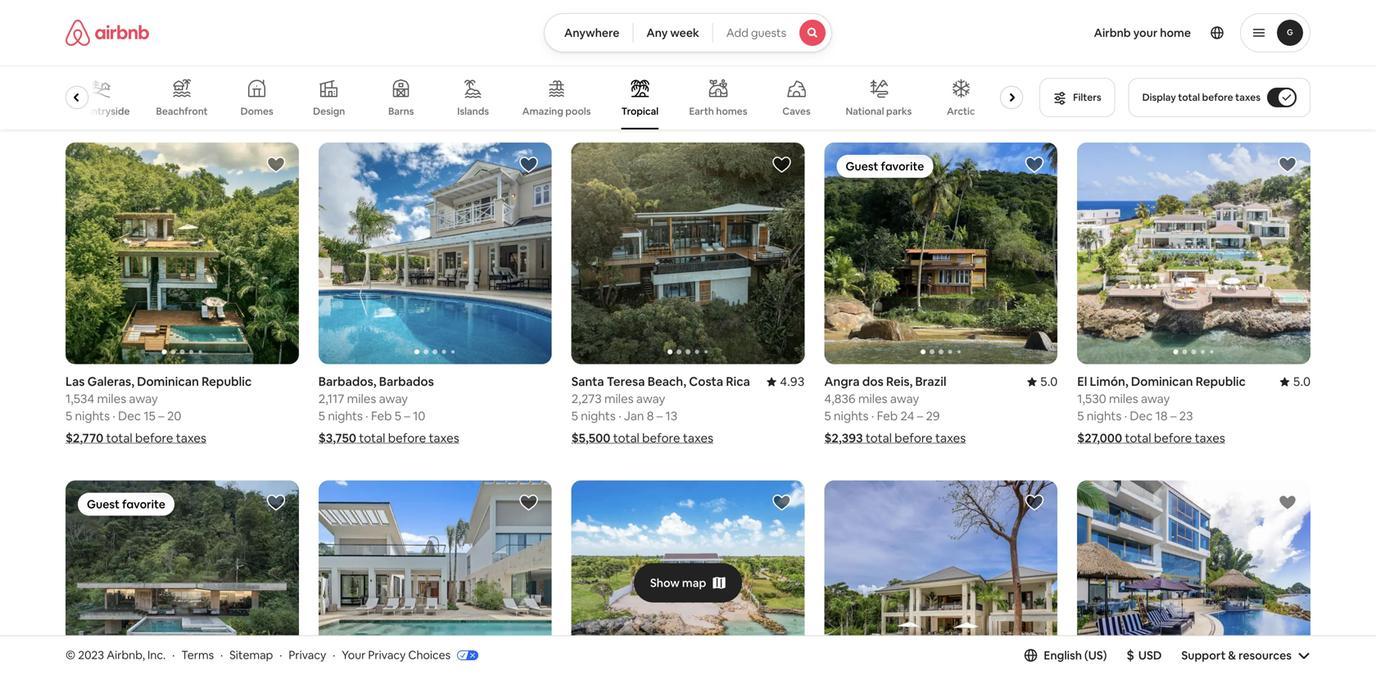 Task type: vqa. For each thing, say whether or not it's contained in the screenshot.
4.95
no



Task type: locate. For each thing, give the bounding box(es) containing it.
away inside angra dos reis, brazil 4,836 miles away 5 nights · feb 24 – 29 $2,393 total before taxes
[[890, 391, 919, 407]]

None search field
[[544, 13, 832, 52]]

· left '18'
[[1125, 408, 1127, 424]]

13
[[666, 408, 678, 424]]

away for 1,534
[[129, 391, 158, 407]]

4,836
[[825, 391, 856, 407]]

0 horizontal spatial feb
[[371, 408, 392, 424]]

republic
[[202, 374, 252, 390], [1196, 374, 1246, 390]]

before down '18'
[[1154, 430, 1192, 446]]

1 horizontal spatial 5.0
[[1293, 374, 1311, 390]]

nights down 1,530
[[1087, 408, 1122, 424]]

1 republic from the left
[[202, 374, 252, 390]]

total inside barbados, barbados 2,117 miles away 5 nights · feb 5 – 10 $3,750 total before taxes
[[359, 430, 385, 446]]

0 horizontal spatial republic
[[202, 374, 252, 390]]

total right $3,750 in the bottom of the page
[[359, 430, 385, 446]]

before down 15
[[135, 430, 173, 446]]

nights inside the santa teresa beach, costa rica 2,273 miles away 5 nights · jan 8 – 13 $5,500 total before taxes
[[581, 408, 616, 424]]

5 5 from the left
[[572, 408, 578, 424]]

el
[[1078, 374, 1087, 390]]

4 miles from the left
[[604, 391, 634, 407]]

national parks
[[846, 105, 912, 117]]

dominican up 20
[[137, 374, 199, 390]]

guests
[[751, 25, 787, 40]]

before down 24
[[895, 430, 933, 446]]

any week
[[647, 25, 699, 40]]

$ usd
[[1127, 647, 1162, 663]]

away up '18'
[[1141, 391, 1170, 407]]

1 feb from the left
[[371, 408, 392, 424]]

1 away from the left
[[129, 391, 158, 407]]

5 away from the left
[[1141, 391, 1170, 407]]

beach,
[[648, 374, 687, 390]]

2 miles from the left
[[347, 391, 376, 407]]

nights inside el limón, dominican republic 1,530 miles away 5 nights · dec 18 – 23 $27,000 total before taxes
[[1087, 408, 1122, 424]]

2 republic from the left
[[1196, 374, 1246, 390]]

nights down 4,836
[[834, 408, 869, 424]]

your privacy choices link
[[342, 648, 479, 664]]

group
[[66, 66, 1030, 129], [66, 143, 299, 364], [319, 143, 552, 364], [572, 143, 805, 364], [825, 143, 1058, 364], [1078, 143, 1311, 364], [66, 481, 299, 675], [319, 481, 552, 675], [572, 481, 805, 675], [825, 481, 1058, 675], [1078, 481, 1311, 675]]

dec left 15
[[118, 408, 141, 424]]

angra dos reis, brazil 4,836 miles away 5 nights · feb 24 – 29 $2,393 total before taxes
[[825, 374, 966, 446]]

· left the jan
[[619, 408, 621, 424]]

away inside el limón, dominican republic 1,530 miles away 5 nights · dec 18 – 23 $27,000 total before taxes
[[1141, 391, 1170, 407]]

el limón, dominican republic 1,530 miles away 5 nights · dec 18 – 23 $27,000 total before taxes
[[1078, 374, 1246, 446]]

home
[[1160, 25, 1191, 40]]

dominican inside el limón, dominican republic 1,530 miles away 5 nights · dec 18 – 23 $27,000 total before taxes
[[1131, 374, 1193, 390]]

1 – from the left
[[158, 408, 164, 424]]

0 horizontal spatial dominican
[[137, 374, 199, 390]]

privacy link
[[289, 648, 326, 662]]

usd
[[1139, 648, 1162, 663]]

homes
[[716, 105, 748, 118]]

rica
[[726, 374, 750, 390]]

design
[[313, 105, 345, 118]]

5 left 10
[[395, 408, 401, 424]]

· down galeras,
[[113, 408, 115, 424]]

1 miles from the left
[[97, 391, 126, 407]]

feb left 24
[[877, 408, 898, 424]]

any
[[647, 25, 668, 40]]

3 5 from the left
[[395, 408, 401, 424]]

away inside barbados, barbados 2,117 miles away 5 nights · feb 5 – 10 $3,750 total before taxes
[[379, 391, 408, 407]]

brazil
[[915, 374, 947, 390]]

dominican inside las galeras, dominican republic 1,534 miles away 5 nights · dec 15 – 20 $2,770 total before taxes
[[137, 374, 199, 390]]

1,530
[[1078, 391, 1107, 407]]

· down "barbados,"
[[366, 408, 368, 424]]

anywhere button
[[544, 13, 634, 52]]

0 horizontal spatial add to wishlist: punta cana, dominican republic image
[[519, 493, 539, 513]]

english (us)
[[1044, 648, 1107, 663]]

feb left 10
[[371, 408, 392, 424]]

· down dos
[[872, 408, 874, 424]]

your
[[1134, 25, 1158, 40]]

© 2023 airbnb, inc. ·
[[66, 648, 175, 662]]

total right $2,770
[[106, 430, 133, 446]]

total inside angra dos reis, brazil 4,836 miles away 5 nights · feb 24 – 29 $2,393 total before taxes
[[866, 430, 892, 446]]

resources
[[1239, 648, 1292, 663]]

angra
[[825, 374, 860, 390]]

5 inside las galeras, dominican republic 1,534 miles away 5 nights · dec 15 – 20 $2,770 total before taxes
[[66, 408, 72, 424]]

miles down teresa
[[604, 391, 634, 407]]

nights down 2,273
[[581, 408, 616, 424]]

– inside angra dos reis, brazil 4,836 miles away 5 nights · feb 24 – 29 $2,393 total before taxes
[[917, 408, 923, 424]]

add
[[726, 25, 749, 40]]

6 5 from the left
[[1078, 408, 1084, 424]]

– left 10
[[404, 408, 410, 424]]

any week button
[[633, 13, 713, 52]]

terms link
[[181, 648, 214, 662]]

$5,500
[[572, 430, 611, 446]]

display total before taxes
[[1143, 91, 1261, 104]]

5 down 1,530
[[1078, 408, 1084, 424]]

– right 24
[[917, 408, 923, 424]]

2 away from the left
[[379, 391, 408, 407]]

– for $2,393
[[917, 408, 923, 424]]

away up 15
[[129, 391, 158, 407]]

miles inside the santa teresa beach, costa rica 2,273 miles away 5 nights · jan 8 – 13 $5,500 total before taxes
[[604, 391, 634, 407]]

– right '18'
[[1171, 408, 1177, 424]]

arctic
[[947, 105, 975, 118]]

0 horizontal spatial privacy
[[289, 648, 326, 662]]

5 – from the left
[[1171, 408, 1177, 424]]

2 dec from the left
[[1130, 408, 1153, 424]]

4.93 out of 5 average rating image
[[767, 374, 805, 390]]

privacy
[[289, 648, 326, 662], [368, 648, 406, 662]]

away up "8"
[[636, 391, 665, 407]]

29
[[926, 408, 940, 424]]

republic for el limón, dominican republic 1,530 miles away 5 nights · dec 18 – 23 $27,000 total before taxes
[[1196, 374, 1246, 390]]

beachfront
[[156, 105, 208, 118]]

1 horizontal spatial add to wishlist: punta cana, dominican republic image
[[1025, 493, 1045, 513]]

support & resources button
[[1182, 648, 1311, 663]]

1 nights from the left
[[75, 408, 110, 424]]

privacy right your
[[368, 648, 406, 662]]

5 inside angra dos reis, brazil 4,836 miles away 5 nights · feb 24 – 29 $2,393 total before taxes
[[825, 408, 831, 424]]

$3,750
[[319, 430, 356, 446]]

3 nights from the left
[[834, 408, 869, 424]]

anywhere
[[564, 25, 620, 40]]

before
[[1202, 91, 1234, 104], [135, 430, 173, 446], [388, 430, 426, 446], [895, 430, 933, 446], [642, 430, 680, 446], [1154, 430, 1192, 446]]

©
[[66, 648, 75, 662]]

republic inside las galeras, dominican republic 1,534 miles away 5 nights · dec 15 – 20 $2,770 total before taxes
[[202, 374, 252, 390]]

0 horizontal spatial 5.0
[[1040, 374, 1058, 390]]

santa teresa beach, costa rica 2,273 miles away 5 nights · jan 8 – 13 $5,500 total before taxes
[[572, 374, 750, 446]]

10
[[413, 408, 425, 424]]

feb
[[371, 408, 392, 424], [877, 408, 898, 424]]

2 feb from the left
[[877, 408, 898, 424]]

1 horizontal spatial dec
[[1130, 408, 1153, 424]]

dec left '18'
[[1130, 408, 1153, 424]]

5 down 4,836
[[825, 408, 831, 424]]

nights inside las galeras, dominican republic 1,534 miles away 5 nights · dec 15 – 20 $2,770 total before taxes
[[75, 408, 110, 424]]

– inside el limón, dominican republic 1,530 miles away 5 nights · dec 18 – 23 $27,000 total before taxes
[[1171, 408, 1177, 424]]

miles inside el limón, dominican republic 1,530 miles away 5 nights · dec 18 – 23 $27,000 total before taxes
[[1109, 391, 1139, 407]]

sitemap link
[[229, 648, 273, 662]]

5 miles from the left
[[1109, 391, 1139, 407]]

3 – from the left
[[917, 408, 923, 424]]

dos
[[863, 374, 884, 390]]

taxes inside the santa teresa beach, costa rica 2,273 miles away 5 nights · jan 8 – 13 $5,500 total before taxes
[[683, 430, 714, 446]]

1 5.0 from the left
[[1040, 374, 1058, 390]]

· left privacy link
[[280, 648, 282, 662]]

1 5 from the left
[[66, 408, 72, 424]]

dominican
[[137, 374, 199, 390], [1131, 374, 1193, 390]]

away up 24
[[890, 391, 919, 407]]

total right "$27,000"
[[1125, 430, 1152, 446]]

dec for 18
[[1130, 408, 1153, 424]]

dec inside el limón, dominican republic 1,530 miles away 5 nights · dec 18 – 23 $27,000 total before taxes
[[1130, 408, 1153, 424]]

3 miles from the left
[[858, 391, 888, 407]]

before inside las galeras, dominican republic 1,534 miles away 5 nights · dec 15 – 20 $2,770 total before taxes
[[135, 430, 173, 446]]

1 horizontal spatial dominican
[[1131, 374, 1193, 390]]

nights down 2,117
[[328, 408, 363, 424]]

5 down 2,117
[[319, 408, 325, 424]]

dec
[[118, 408, 141, 424], [1130, 408, 1153, 424]]

· inside las galeras, dominican republic 1,534 miles away 5 nights · dec 15 – 20 $2,770 total before taxes
[[113, 408, 115, 424]]

2 nights from the left
[[328, 408, 363, 424]]

5 down 2,273
[[572, 408, 578, 424]]

· inside barbados, barbados 2,117 miles away 5 nights · feb 5 – 10 $3,750 total before taxes
[[366, 408, 368, 424]]

miles for 1,534
[[97, 391, 126, 407]]

nights for 1,530
[[1087, 408, 1122, 424]]

week
[[670, 25, 699, 40]]

total inside the santa teresa beach, costa rica 2,273 miles away 5 nights · jan 8 – 13 $5,500 total before taxes
[[613, 430, 640, 446]]

0 horizontal spatial dec
[[118, 408, 141, 424]]

las
[[66, 374, 85, 390]]

add guests button
[[713, 13, 832, 52]]

5 nights from the left
[[1087, 408, 1122, 424]]

airbnb your home link
[[1084, 16, 1201, 50]]

choices
[[408, 648, 451, 662]]

dec inside las galeras, dominican republic 1,534 miles away 5 nights · dec 15 – 20 $2,770 total before taxes
[[118, 408, 141, 424]]

·
[[113, 408, 115, 424], [366, 408, 368, 424], [872, 408, 874, 424], [619, 408, 621, 424], [1125, 408, 1127, 424], [172, 648, 175, 662], [220, 648, 223, 662], [280, 648, 282, 662], [333, 648, 335, 662]]

2 dominican from the left
[[1131, 374, 1193, 390]]

away
[[129, 391, 158, 407], [379, 391, 408, 407], [890, 391, 919, 407], [636, 391, 665, 407], [1141, 391, 1170, 407]]

nights inside angra dos reis, brazil 4,836 miles away 5 nights · feb 24 – 29 $2,393 total before taxes
[[834, 408, 869, 424]]

inc.
[[147, 648, 166, 662]]

before down the 13
[[642, 430, 680, 446]]

english
[[1044, 648, 1082, 663]]

away for 4,836
[[890, 391, 919, 407]]

2 – from the left
[[404, 408, 410, 424]]

barns
[[388, 105, 414, 118]]

earth
[[689, 105, 714, 118]]

5.0 for angra dos reis, brazil 4,836 miles away 5 nights · feb 24 – 29 $2,393 total before taxes
[[1040, 374, 1058, 390]]

nights down 1,534
[[75, 408, 110, 424]]

1 dec from the left
[[118, 408, 141, 424]]

add to wishlist: punta cana, dominican republic image
[[519, 493, 539, 513], [1025, 493, 1045, 513]]

nights inside barbados, barbados 2,117 miles away 5 nights · feb 5 – 10 $3,750 total before taxes
[[328, 408, 363, 424]]

tropical
[[622, 105, 659, 118]]

earth homes
[[689, 105, 748, 118]]

miles for 1,530
[[1109, 391, 1139, 407]]

dominican up '18'
[[1131, 374, 1193, 390]]

2 5 from the left
[[319, 408, 325, 424]]

5
[[66, 408, 72, 424], [319, 408, 325, 424], [395, 408, 401, 424], [825, 408, 831, 424], [572, 408, 578, 424], [1078, 408, 1084, 424]]

$2,393
[[825, 430, 863, 446]]

barbados
[[379, 374, 434, 390]]

support & resources
[[1182, 648, 1292, 663]]

las galeras, dominican republic 1,534 miles away 5 nights · dec 15 – 20 $2,770 total before taxes
[[66, 374, 252, 446]]

feb inside angra dos reis, brazil 4,836 miles away 5 nights · feb 24 – 29 $2,393 total before taxes
[[877, 408, 898, 424]]

total right $2,393
[[866, 430, 892, 446]]

– right 15
[[158, 408, 164, 424]]

nights for 1,534
[[75, 408, 110, 424]]

$2,770
[[66, 430, 104, 446]]

18
[[1156, 408, 1168, 424]]

miles inside las galeras, dominican republic 1,534 miles away 5 nights · dec 15 – 20 $2,770 total before taxes
[[97, 391, 126, 407]]

4 away from the left
[[636, 391, 665, 407]]

away down barbados
[[379, 391, 408, 407]]

filters button
[[1040, 78, 1116, 117]]

away inside las galeras, dominican republic 1,534 miles away 5 nights · dec 15 – 20 $2,770 total before taxes
[[129, 391, 158, 407]]

profile element
[[852, 0, 1311, 66]]

– inside las galeras, dominican republic 1,534 miles away 5 nights · dec 15 – 20 $2,770 total before taxes
[[158, 408, 164, 424]]

–
[[158, 408, 164, 424], [404, 408, 410, 424], [917, 408, 923, 424], [657, 408, 663, 424], [1171, 408, 1177, 424]]

away for 1,530
[[1141, 391, 1170, 407]]

republic inside el limón, dominican republic 1,530 miles away 5 nights · dec 18 – 23 $27,000 total before taxes
[[1196, 374, 1246, 390]]

1 dominican from the left
[[137, 374, 199, 390]]

countryside
[[73, 105, 130, 118]]

taxes inside las galeras, dominican republic 1,534 miles away 5 nights · dec 15 – 20 $2,770 total before taxes
[[176, 430, 206, 446]]

miles down "barbados,"
[[347, 391, 376, 407]]

total down the jan
[[613, 430, 640, 446]]

5 inside the santa teresa beach, costa rica 2,273 miles away 5 nights · jan 8 – 13 $5,500 total before taxes
[[572, 408, 578, 424]]

taxes
[[1236, 91, 1261, 104], [176, 430, 206, 446], [429, 430, 459, 446], [936, 430, 966, 446], [683, 430, 714, 446], [1195, 430, 1226, 446]]

add guests
[[726, 25, 787, 40]]

before inside the santa teresa beach, costa rica 2,273 miles away 5 nights · jan 8 – 13 $5,500 total before taxes
[[642, 430, 680, 446]]

1 horizontal spatial republic
[[1196, 374, 1246, 390]]

3 away from the left
[[890, 391, 919, 407]]

miles
[[97, 391, 126, 407], [347, 391, 376, 407], [858, 391, 888, 407], [604, 391, 634, 407], [1109, 391, 1139, 407]]

miles down galeras,
[[97, 391, 126, 407]]

reis,
[[886, 374, 913, 390]]

miles inside angra dos reis, brazil 4,836 miles away 5 nights · feb 24 – 29 $2,393 total before taxes
[[858, 391, 888, 407]]

airbnb
[[1094, 25, 1131, 40]]

republic for las galeras, dominican republic 1,534 miles away 5 nights · dec 15 – 20 $2,770 total before taxes
[[202, 374, 252, 390]]

miles down the limón,
[[1109, 391, 1139, 407]]

1 horizontal spatial privacy
[[368, 648, 406, 662]]

15
[[144, 408, 156, 424]]

1 horizontal spatial feb
[[877, 408, 898, 424]]

– right "8"
[[657, 408, 663, 424]]

5 down 1,534
[[66, 408, 72, 424]]

4 5 from the left
[[825, 408, 831, 424]]

· inside el limón, dominican republic 1,530 miles away 5 nights · dec 18 – 23 $27,000 total before taxes
[[1125, 408, 1127, 424]]

2 5.0 from the left
[[1293, 374, 1311, 390]]

before down 10
[[388, 430, 426, 446]]

dec for 15
[[118, 408, 141, 424]]

4 nights from the left
[[581, 408, 616, 424]]

miles down dos
[[858, 391, 888, 407]]

4 – from the left
[[657, 408, 663, 424]]

privacy left your
[[289, 648, 326, 662]]

· inside the santa teresa beach, costa rica 2,273 miles away 5 nights · jan 8 – 13 $5,500 total before taxes
[[619, 408, 621, 424]]



Task type: describe. For each thing, give the bounding box(es) containing it.
miles for 4,836
[[858, 391, 888, 407]]

away inside the santa teresa beach, costa rica 2,273 miles away 5 nights · jan 8 – 13 $5,500 total before taxes
[[636, 391, 665, 407]]

total inside las galeras, dominican republic 1,534 miles away 5 nights · dec 15 – 20 $2,770 total before taxes
[[106, 430, 133, 446]]

miles inside barbados, barbados 2,117 miles away 5 nights · feb 5 – 10 $3,750 total before taxes
[[347, 391, 376, 407]]

5 inside el limón, dominican republic 1,530 miles away 5 nights · dec 18 – 23 $27,000 total before taxes
[[1078, 408, 1084, 424]]

20
[[167, 408, 181, 424]]

add to wishlist: santa teresa beach, costa rica image
[[772, 155, 792, 175]]

2,273
[[572, 391, 602, 407]]

before right display
[[1202, 91, 1234, 104]]

add to wishlist: angra dos reis, brazil image
[[1025, 155, 1045, 175]]

add to wishlist: las galeras, dominican republic image
[[266, 155, 286, 175]]

– inside the santa teresa beach, costa rica 2,273 miles away 5 nights · jan 8 – 13 $5,500 total before taxes
[[657, 408, 663, 424]]

2,117
[[319, 391, 344, 407]]

&
[[1228, 648, 1236, 663]]

pools
[[566, 105, 591, 118]]

terms · sitemap · privacy ·
[[181, 648, 335, 662]]

teresa
[[607, 374, 645, 390]]

group containing national parks
[[66, 66, 1030, 129]]

show map
[[650, 576, 706, 590]]

support
[[1182, 648, 1226, 663]]

taxes inside barbados, barbados 2,117 miles away 5 nights · feb 5 – 10 $3,750 total before taxes
[[429, 430, 459, 446]]

23
[[1179, 408, 1193, 424]]

· left your
[[333, 648, 335, 662]]

total right display
[[1178, 91, 1200, 104]]

$27,000
[[1078, 430, 1123, 446]]

dominican for 15
[[137, 374, 199, 390]]

galeras,
[[87, 374, 134, 390]]

feb inside barbados, barbados 2,117 miles away 5 nights · feb 5 – 10 $3,750 total before taxes
[[371, 408, 392, 424]]

before inside barbados, barbados 2,117 miles away 5 nights · feb 5 – 10 $3,750 total before taxes
[[388, 430, 426, 446]]

terms
[[181, 648, 214, 662]]

4.93
[[780, 374, 805, 390]]

barbados,
[[319, 374, 377, 390]]

1,534
[[66, 391, 94, 407]]

· right inc.
[[172, 648, 175, 662]]

costa
[[689, 374, 723, 390]]

airbnb,
[[107, 648, 145, 662]]

barbados, barbados 2,117 miles away 5 nights · feb 5 – 10 $3,750 total before taxes
[[319, 374, 459, 446]]

display
[[1143, 91, 1176, 104]]

domes
[[241, 105, 273, 118]]

limón,
[[1090, 374, 1129, 390]]

your
[[342, 648, 366, 662]]

1 privacy from the left
[[289, 648, 326, 662]]

show
[[650, 576, 680, 590]]

1 add to wishlist: punta cana, dominican republic image from the left
[[519, 493, 539, 513]]

taxes inside angra dos reis, brazil 4,836 miles away 5 nights · feb 24 – 29 $2,393 total before taxes
[[936, 430, 966, 446]]

– for $2,770
[[158, 408, 164, 424]]

amazing pools
[[522, 105, 591, 118]]

add to wishlist: puerto vallarta, mexico image
[[1278, 493, 1298, 513]]

5.0 out of 5 average rating image
[[1280, 374, 1311, 390]]

add to wishlist: barbados, barbados image
[[519, 155, 539, 175]]

jan
[[624, 408, 644, 424]]

before inside angra dos reis, brazil 4,836 miles away 5 nights · feb 24 – 29 $2,393 total before taxes
[[895, 430, 933, 446]]

your privacy choices
[[342, 648, 451, 662]]

add to wishlist: la romana, dominican republic image
[[772, 493, 792, 513]]

parks
[[886, 105, 912, 117]]

– for $27,000
[[1171, 408, 1177, 424]]

map
[[682, 576, 706, 590]]

5.0 out of 5 average rating image
[[1027, 374, 1058, 390]]

nights for 4,836
[[834, 408, 869, 424]]

2 add to wishlist: punta cana, dominican republic image from the left
[[1025, 493, 1045, 513]]

caves
[[783, 105, 811, 118]]

2 privacy from the left
[[368, 648, 406, 662]]

· right terms link
[[220, 648, 223, 662]]

none search field containing anywhere
[[544, 13, 832, 52]]

8
[[647, 408, 654, 424]]

$
[[1127, 647, 1135, 663]]

– inside barbados, barbados 2,117 miles away 5 nights · feb 5 – 10 $3,750 total before taxes
[[404, 408, 410, 424]]

5.0 for el limón, dominican republic 1,530 miles away 5 nights · dec 18 – 23 $27,000 total before taxes
[[1293, 374, 1311, 390]]

show map button
[[634, 563, 742, 603]]

24
[[901, 408, 915, 424]]

sitemap
[[229, 648, 273, 662]]

add to wishlist: el limón, dominican republic image
[[1278, 155, 1298, 175]]

dominican for 18
[[1131, 374, 1193, 390]]

taxes inside el limón, dominican republic 1,530 miles away 5 nights · dec 18 – 23 $27,000 total before taxes
[[1195, 430, 1226, 446]]

islands
[[457, 105, 489, 118]]

· inside angra dos reis, brazil 4,836 miles away 5 nights · feb 24 – 29 $2,393 total before taxes
[[872, 408, 874, 424]]

national
[[846, 105, 884, 117]]

santa
[[572, 374, 604, 390]]

airbnb your home
[[1094, 25, 1191, 40]]

2023
[[78, 648, 104, 662]]

english (us) button
[[1024, 648, 1107, 663]]

filters
[[1073, 91, 1102, 104]]

before inside el limón, dominican republic 1,530 miles away 5 nights · dec 18 – 23 $27,000 total before taxes
[[1154, 430, 1192, 446]]

add to wishlist: uvita, osa , costa rica image
[[266, 493, 286, 513]]

amazing
[[522, 105, 563, 118]]

total inside el limón, dominican republic 1,530 miles away 5 nights · dec 18 – 23 $27,000 total before taxes
[[1125, 430, 1152, 446]]



